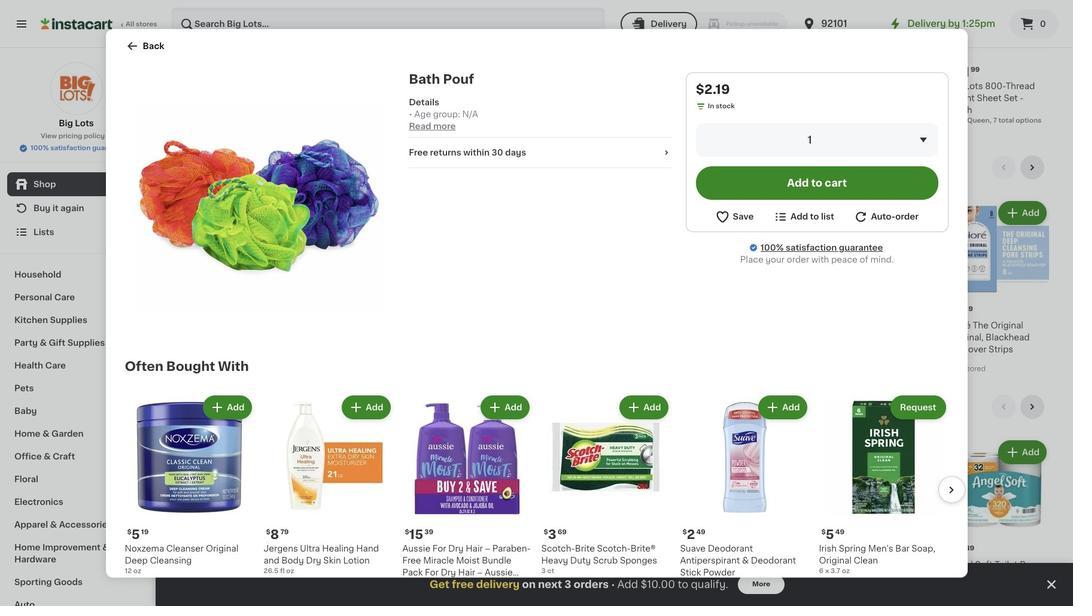Task type: describe. For each thing, give the bounding box(es) containing it.
0 horizontal spatial aussie
[[403, 544, 431, 553]]

pets link
[[7, 377, 146, 400]]

charmin for charmin ultra soft toilet paper mega rolls
[[510, 561, 545, 569]]

0 vertical spatial miracle
[[423, 556, 454, 565]]

& inside home improvement & hardware
[[103, 544, 110, 552]]

noxzema cleanser original deep cleansing 12 oz
[[125, 544, 239, 574]]

clean inside irish spring men's bar soap, original clean 6 x 3.7 oz
[[854, 556, 879, 565]]

serta
[[180, 82, 202, 90]]

3 inside get free delivery on next 3 orders • add $10.00 to qualify.
[[565, 580, 572, 590]]

sporting goods link
[[7, 571, 146, 594]]

cart
[[825, 178, 847, 187]]

powder
[[704, 568, 736, 577]]

irish
[[819, 544, 837, 553]]

add button for aussie for dry hair – paraben- free miracle moist bundle pack for dry hair – aussie paraben-free miracle moist shampoo and conditioner bundle
[[482, 396, 528, 418]]

soft inside charmin ultra soft toilet paper mega rolls 18 ct
[[569, 561, 587, 569]]

pink,
[[949, 117, 966, 124]]

essentials
[[877, 561, 920, 569]]

next
[[538, 580, 562, 590]]

add button for charmin essentials strong toilet paper mega rolls
[[890, 442, 936, 464]]

bath inside big lots large single- ply bath tissue rolls 12 ct
[[635, 573, 654, 581]]

satisfaction inside button
[[50, 145, 91, 152]]

bath down bought on the bottom of the page
[[180, 401, 211, 413]]

options inside microfiber sheet set - blue blue, king, 20 total options
[[465, 105, 491, 112]]

& right apparel
[[50, 521, 57, 529]]

99 inside $ 2 99
[[416, 545, 425, 552]]

product group containing 9
[[290, 438, 390, 604]]

12 inside big lots large single- ply bath tissue rolls 12 ct
[[619, 584, 626, 591]]

18 for charmin ultra strong toilet paper mega rolls
[[729, 584, 737, 591]]

stock
[[716, 102, 735, 109]]

7
[[994, 117, 998, 124]]

9
[[296, 545, 305, 557]]

healing
[[322, 544, 354, 553]]

$ inside $ 32 99
[[842, 66, 846, 73]]

cleansing
[[150, 556, 192, 565]]

$ for suave deodorant antiperspirant & deodorant stick powder
[[683, 529, 687, 535]]

scrub
[[593, 556, 618, 565]]

sleeper
[[238, 82, 270, 90]]

original for the
[[991, 321, 1024, 330]]

lysol toilet bowl cleaner gel stain removal
[[400, 561, 472, 593]]

19 for 2
[[196, 306, 203, 313]]

99 up charmin ultra strong toilet paper mega rolls 18 ct
[[751, 545, 760, 552]]

$ 9 29
[[292, 545, 315, 557]]

99 inside 21 99
[[971, 66, 980, 73]]

toilet for charmin essentials strong toilet paper mega rolls
[[870, 573, 893, 581]]

stick
[[681, 568, 702, 577]]

10
[[296, 305, 311, 318]]

kitchen
[[14, 316, 48, 325]]

toilet for charmin ultra strong toilet paper mega rolls 18 ct
[[729, 573, 752, 581]]

add to list button
[[774, 209, 835, 224]]

1 horizontal spatial –
[[485, 544, 491, 553]]

paper for charmin ultra soft toilet paper mega rolls
[[535, 573, 559, 581]]

again
[[60, 204, 84, 213]]

1 inside field
[[808, 135, 812, 144]]

strips
[[989, 345, 1014, 354]]

charmin inside charmin essentials strong toilet paper mega rolls
[[839, 561, 875, 569]]

by
[[949, 19, 961, 28]]

strong for ultra
[[789, 561, 817, 569]]

1 horizontal spatial paraben-
[[493, 544, 531, 553]]

59
[[858, 545, 867, 552]]

product group containing 10
[[290, 199, 390, 376]]

microfiber sheet set - blue blue, king, 20 total options
[[400, 82, 492, 112]]

original,
[[949, 333, 984, 342]]

home & garden
[[14, 430, 84, 438]]

bar
[[896, 544, 910, 553]]

cleanser
[[166, 544, 204, 553]]

delivery for delivery by 1:25pm
[[908, 19, 946, 28]]

kitchen supplies link
[[7, 309, 146, 332]]

dry inside "jergens ultra healing hand and body dry skin lotion 26.5 fl oz"
[[306, 556, 321, 565]]

1 scotch- from the left
[[542, 544, 575, 553]]

antimicrobial
[[756, 94, 811, 102]]

shop link
[[7, 172, 146, 196]]

lots for big lots premium bath tissue
[[195, 561, 214, 569]]

0 vertical spatial hair
[[466, 544, 483, 553]]

$ for charmin ultra soft toilet paper mega rolls
[[512, 545, 516, 552]]

49 for 38
[[755, 66, 764, 73]]

paper for charmin ultra strong toilet paper mega rolls
[[754, 573, 779, 581]]

treatment tracker modal dialog
[[156, 563, 1074, 607]]

1 vertical spatial aussie
[[485, 568, 513, 577]]

big lots 800-thread count sheet set - blush pink, queen, 7 total options
[[949, 82, 1042, 124]]

with
[[812, 255, 830, 263]]

guarantee inside button
[[92, 145, 127, 152]]

- inside big lots 800-thread count sheet set - blush pink, queen, 7 total options
[[1021, 94, 1024, 102]]

1 inside clorox bowl brush & caddy 1 each
[[290, 584, 292, 591]]

product group containing 11
[[839, 438, 940, 605]]

49 inside 27 49
[[423, 66, 432, 73]]

queen, for -
[[638, 117, 663, 124]]

0 vertical spatial for
[[433, 544, 446, 553]]

jergens
[[264, 544, 298, 553]]

home improvement & hardware link
[[7, 537, 146, 571]]

bath inside big lots premium bath tissue
[[256, 561, 275, 569]]

1 vertical spatial free
[[403, 556, 421, 565]]

ct for charmin ultra strong toilet paper mega rolls
[[738, 584, 745, 591]]

$2.19
[[696, 83, 730, 95]]

apparel & accessories
[[14, 521, 112, 529]]

blue, inside microfiber sheet set - blue blue, king, 20 total options
[[400, 105, 417, 112]]

of
[[860, 255, 869, 263]]

$ 8 79
[[266, 528, 289, 541]]

12 inside the noxzema cleanser original deep cleansing 12 oz
[[125, 568, 132, 574]]

sponsored badge image
[[949, 366, 986, 373]]

add button for 2
[[230, 203, 276, 224]]

order inside button
[[896, 212, 919, 221]]

mega inside charmin essentials strong toilet paper mega rolls
[[839, 585, 863, 593]]

aussie for dry hair – paraben- free miracle moist bundle pack for dry hair – aussie paraben-free miracle moist shampoo and conditioner bundle
[[403, 544, 531, 607]]

ct for charmin ultra soft toilet paper mega rolls
[[518, 584, 525, 591]]

toilet for charmin ultra soft toilet paper mega rolls 18 ct
[[510, 573, 532, 581]]

electronics
[[14, 498, 63, 507]]

set inside microfiber sheet set - gray gray, queen
[[362, 82, 376, 90]]

set inside casa embroidered quatrefoil comforter set - navy & white blue, queen, 2 total options
[[619, 106, 634, 114]]

body
[[282, 556, 304, 565]]

gel
[[434, 573, 449, 581]]

big lots large single- ply bath tissue rolls 12 ct
[[619, 561, 711, 591]]

$ for clorox bowl brush & caddy
[[292, 545, 296, 552]]

big for big lots 800-thread count sheet set - blush pink, queen, 7 total options
[[949, 82, 963, 90]]

1 horizontal spatial 39
[[966, 545, 975, 552]]

$ for lysol toilet bowl cleaner gel stain removal
[[402, 545, 406, 552]]

$ for aussie for dry hair – paraben- free miracle moist bundle pack for dry hair – aussie paraben-free miracle moist shampoo and conditioner bundle
[[405, 529, 409, 535]]

product group containing 3
[[542, 393, 671, 576]]

0 horizontal spatial moist
[[456, 556, 480, 565]]

options for casa embroidered quatrefoil comforter set - navy & white
[[687, 117, 713, 124]]

$ for big lots premium bath tissue
[[182, 545, 186, 552]]

bioré the original original, blackhead remover strips
[[949, 321, 1030, 354]]

add button for jergens ultra healing hand and body dry skin lotion
[[343, 396, 390, 418]]

view pricing policy
[[41, 133, 105, 140]]

21 for charmin ultra strong toilet paper mega rolls
[[736, 545, 750, 557]]

party & gift supplies link
[[7, 332, 146, 354]]

shop
[[34, 180, 56, 189]]

scotch-brite scotch-brite® heavy duty scrub sponges 3 ct
[[542, 544, 658, 574]]

add inside get free delivery on next 3 orders • add $10.00 to qualify.
[[618, 580, 638, 590]]

with
[[218, 360, 249, 372]]

2 vertical spatial dry
[[441, 568, 456, 577]]

- inside microfiber sheet set - blue blue, king, 20 total options
[[488, 82, 492, 90]]

& left garden
[[42, 430, 49, 438]]

heavy
[[542, 556, 568, 565]]

details • age group: n/a read more
[[409, 98, 478, 130]]

household link
[[7, 263, 146, 286]]

item carousel region containing bath
[[180, 395, 1050, 607]]

thread
[[1006, 82, 1036, 90]]

tissue inside big lots large single- ply bath tissue rolls 12 ct
[[656, 573, 684, 581]]

big for big lots
[[59, 119, 73, 128]]

$ 3 69
[[544, 528, 567, 541]]

queen inside sealy queen fresh & clean antimicrobial mattress pad
[[755, 82, 783, 90]]

& inside clorox bowl brush & caddy 1 each
[[368, 561, 375, 569]]

large
[[656, 561, 680, 569]]

15
[[409, 528, 423, 541]]

toilet inside lysol toilet bowl cleaner gel stain removal
[[424, 561, 447, 569]]

service type group
[[621, 12, 788, 36]]

1 horizontal spatial bundle
[[482, 556, 512, 565]]

to for cart
[[812, 178, 823, 187]]

1 field
[[696, 123, 939, 156]]

$10.00
[[641, 580, 676, 590]]

1 vertical spatial miracle
[[462, 580, 493, 589]]

1 vertical spatial deodorant
[[751, 556, 797, 565]]

mind.
[[871, 255, 894, 263]]

2 scotch- from the left
[[597, 544, 631, 553]]

bowl inside clorox bowl brush & caddy 1 each
[[319, 561, 340, 569]]

set inside big lots 800-thread count sheet set - blush pink, queen, 7 total options
[[1004, 94, 1018, 102]]

on
[[522, 580, 536, 590]]

99 up charmin ultra soft toilet paper mega rolls 18 ct
[[531, 545, 541, 552]]

bath up details
[[409, 72, 440, 85]]

home & garden link
[[7, 423, 146, 446]]

rolls inside charmin essentials strong toilet paper mega rolls
[[865, 585, 886, 593]]

rolls for charmin ultra strong toilet paper mega rolls
[[807, 573, 828, 581]]

30
[[492, 148, 503, 156]]

1 vertical spatial bundle
[[403, 604, 432, 607]]

ct inside big lots large single- ply bath tissue rolls 12 ct
[[628, 584, 635, 591]]

soft inside angel soft toilet paper, 8 mega rolls 8 ct
[[976, 561, 993, 569]]

ultra for healing
[[300, 544, 320, 553]]

item carousel region containing 5
[[108, 388, 966, 607]]

peace
[[832, 255, 858, 263]]

add to cart button
[[696, 166, 939, 199]]

79 for 8
[[280, 529, 289, 535]]

1 vertical spatial hair
[[458, 568, 475, 577]]

29
[[306, 545, 315, 552]]

$ 2 79
[[182, 545, 204, 557]]

personal care link
[[7, 286, 146, 309]]

1 vertical spatial guarantee
[[839, 243, 884, 252]]

1 horizontal spatial moist
[[495, 580, 518, 589]]

0 vertical spatial deodorant
[[708, 544, 753, 553]]

21 99
[[956, 66, 980, 78]]

suave
[[681, 544, 706, 553]]

$ 2 99
[[402, 545, 425, 557]]

& inside the suave deodorant antiperspirant & deodorant stick powder
[[743, 556, 749, 565]]

delivery button
[[621, 12, 698, 36]]

99 inside $ 32 99
[[864, 66, 873, 73]]

more
[[753, 581, 771, 588]]

bath pouf image
[[134, 81, 384, 331]]

oz inside irish spring men's bar soap, original clean 6 x 3.7 oz
[[842, 568, 850, 574]]

care for health care
[[45, 362, 66, 370]]

brite®
[[631, 544, 656, 553]]

0 horizontal spatial order
[[787, 255, 810, 263]]

sheet for blue
[[445, 82, 470, 90]]

0 vertical spatial dry
[[449, 544, 464, 553]]

blackhead
[[986, 333, 1030, 342]]

lots for big lots large single- ply bath tissue rolls 12 ct
[[635, 561, 654, 569]]

1 vertical spatial for
[[425, 568, 439, 577]]

queen, for sheet
[[968, 117, 992, 124]]

qualify.
[[691, 580, 729, 590]]

$ 38 49
[[732, 66, 764, 78]]

1 vertical spatial –
[[478, 568, 483, 577]]

charmin for charmin ultra strong toilet paper mega rolls
[[729, 561, 765, 569]]

3.7
[[831, 568, 841, 574]]

paper inside charmin essentials strong toilet paper mega rolls
[[895, 573, 919, 581]]

add button for noxzema cleanser original deep cleansing
[[204, 396, 251, 418]]

1 horizontal spatial 3
[[548, 528, 557, 541]]

0 vertical spatial free
[[409, 148, 428, 156]]

1:25pm
[[963, 19, 996, 28]]

mega for angel soft toilet paper, 8 mega rolls
[[957, 573, 981, 581]]

add button for 10
[[340, 203, 386, 224]]

$ 10 99
[[292, 305, 321, 318]]

place your order with peace of mind.
[[741, 255, 894, 263]]

count
[[949, 94, 975, 102]]

• inside details • age group: n/a read more
[[409, 110, 412, 118]]

total for big lots 800-thread count sheet set - blush
[[999, 117, 1015, 124]]

add to cart
[[788, 178, 847, 187]]

- inside microfiber sheet set - gray gray, queen
[[378, 82, 382, 90]]

sealy queen fresh & clean antimicrobial mattress pad
[[729, 82, 817, 114]]

view pricing policy link
[[41, 132, 112, 141]]

returns
[[430, 148, 462, 156]]

mega for charmin ultra soft toilet paper mega rolls
[[561, 573, 585, 581]]

2 up bought on the bottom of the page
[[186, 305, 195, 318]]

0 button
[[1010, 10, 1059, 38]]

microfiber for blue
[[400, 82, 443, 90]]



Task type: vqa. For each thing, say whether or not it's contained in the screenshot.
middle In-
no



Task type: locate. For each thing, give the bounding box(es) containing it.
big lots
[[59, 119, 94, 128]]

white
[[674, 106, 699, 114]]

big lots logo image
[[50, 62, 103, 115]]

1 horizontal spatial 100%
[[761, 243, 784, 252]]

0 vertical spatial 3
[[548, 528, 557, 541]]

and inside "jergens ultra healing hand and body dry skin lotion 26.5 fl oz"
[[264, 556, 280, 565]]

charmin up more
[[729, 561, 765, 569]]

39 inside $ 15 39
[[425, 529, 434, 535]]

big for big lots large single- ply bath tissue rolls 12 ct
[[619, 561, 633, 569]]

comfort
[[206, 94, 241, 102]]

1 vertical spatial home
[[14, 544, 40, 552]]

get free delivery on next 3 orders • add $10.00 to qualify.
[[430, 580, 729, 590]]

$ for noxzema cleanser original deep cleansing
[[127, 529, 132, 535]]

– right the stain
[[478, 568, 483, 577]]

rolls inside big lots large single- ply bath tissue rolls 12 ct
[[686, 573, 706, 581]]

2 inside casa embroidered quatrefoil comforter set - navy & white blue, queen, 2 total options
[[664, 117, 668, 124]]

27
[[406, 66, 422, 78]]

& inside casa embroidered quatrefoil comforter set - navy & white blue, queen, 2 total options
[[665, 106, 672, 114]]

12 down ply
[[619, 584, 626, 591]]

18 for charmin ultra soft toilet paper mega rolls
[[510, 584, 517, 591]]

3 inside scotch-brite scotch-brite® heavy duty scrub sponges 3 ct
[[542, 568, 546, 574]]

mega for charmin ultra strong toilet paper mega rolls
[[781, 573, 805, 581]]

paper inside charmin ultra strong toilet paper mega rolls 18 ct
[[754, 573, 779, 581]]

to down stick
[[678, 580, 689, 590]]

fl
[[280, 568, 285, 574]]

1 horizontal spatial total
[[670, 117, 686, 124]]

lots up "view pricing policy" link
[[75, 119, 94, 128]]

big down $ 2 79
[[180, 561, 193, 569]]

1 horizontal spatial charmin
[[729, 561, 765, 569]]

aussie
[[403, 544, 431, 553], [485, 568, 513, 577]]

1 horizontal spatial miracle
[[462, 580, 493, 589]]

place
[[741, 255, 764, 263]]

hair up the stain
[[466, 544, 483, 553]]

set inside microfiber sheet set - blue blue, king, 20 total options
[[472, 82, 486, 90]]

0 horizontal spatial bundle
[[403, 604, 432, 607]]

2 up big lots premium bath tissue
[[186, 545, 195, 557]]

and inside aussie for dry hair – paraben- free miracle moist bundle pack for dry hair – aussie paraben-free miracle moist shampoo and conditioner bundle
[[445, 592, 461, 601]]

2 horizontal spatial sheet
[[977, 94, 1002, 102]]

0 vertical spatial original
[[991, 321, 1024, 330]]

original inside irish spring men's bar soap, original clean 6 x 3.7 oz
[[819, 556, 852, 565]]

1 queen, from the left
[[638, 117, 663, 124]]

delivery inside button
[[651, 20, 687, 28]]

toilet up gel
[[424, 561, 447, 569]]

0 horizontal spatial and
[[264, 556, 280, 565]]

19 inside $ 2 19
[[196, 306, 203, 313]]

1 horizontal spatial strong
[[839, 573, 868, 581]]

rolls for angel soft toilet paper, 8 mega rolls
[[983, 573, 1004, 581]]

0 vertical spatial supplies
[[50, 316, 87, 325]]

soap,
[[912, 544, 936, 553]]

product group containing 15
[[403, 393, 532, 607]]

$ inside the $ 3 69
[[544, 529, 548, 535]]

big for big lots premium bath tissue
[[180, 561, 193, 569]]

0 vertical spatial –
[[485, 544, 491, 553]]

clean down sealy
[[729, 94, 754, 102]]

satisfaction down pricing
[[50, 145, 91, 152]]

0 horizontal spatial charmin
[[510, 561, 545, 569]]

2 up lysol
[[406, 545, 414, 557]]

$ for sealy queen fresh & clean antimicrobial mattress pad
[[732, 66, 736, 73]]

mega down 3.7
[[839, 585, 863, 593]]

0 vertical spatial bundle
[[482, 556, 512, 565]]

bath down sponges
[[635, 573, 654, 581]]

pricing
[[59, 133, 82, 140]]

floral
[[14, 475, 38, 484]]

household
[[14, 271, 61, 279]]

details button
[[409, 96, 672, 108]]

1 horizontal spatial scotch-
[[597, 544, 631, 553]]

toilet inside charmin ultra soft toilet paper mega rolls 18 ct
[[510, 573, 532, 581]]

electronics link
[[7, 491, 146, 514]]

buy it again
[[34, 204, 84, 213]]

3 oz from the left
[[842, 568, 850, 574]]

99
[[864, 66, 873, 73], [971, 66, 980, 73], [312, 306, 321, 313], [416, 545, 425, 552], [531, 545, 541, 552], [751, 545, 760, 552]]

item carousel region
[[180, 156, 1050, 386], [108, 388, 966, 607], [180, 395, 1050, 607]]

all
[[126, 21, 134, 28]]

1 horizontal spatial clean
[[854, 556, 879, 565]]

19 for 5
[[141, 529, 149, 535]]

0 horizontal spatial 21
[[516, 545, 530, 557]]

office & craft
[[14, 453, 75, 461]]

tissue down $ 2 79
[[180, 573, 207, 581]]

2 vertical spatial free
[[441, 580, 460, 589]]

toilet inside angel soft toilet paper, 8 mega rolls 8 ct
[[995, 561, 1018, 569]]

guarantee up of
[[839, 243, 884, 252]]

bath
[[409, 72, 440, 85], [180, 401, 211, 413], [256, 561, 275, 569], [635, 573, 654, 581]]

2 horizontal spatial charmin
[[839, 561, 875, 569]]

to for list
[[811, 212, 820, 221]]

3 down heavy
[[542, 568, 546, 574]]

0 horizontal spatial 3
[[542, 568, 546, 574]]

strong down $ 11 59
[[839, 573, 868, 581]]

$ for charmin essentials strong toilet paper mega rolls
[[842, 545, 846, 552]]

1 bowl from the left
[[319, 561, 340, 569]]

details
[[409, 98, 440, 106]]

3 right next
[[565, 580, 572, 590]]

strong for essentials
[[839, 573, 868, 581]]

x
[[826, 568, 830, 574]]

to inside get free delivery on next 3 orders • add $10.00 to qualify.
[[678, 580, 689, 590]]

99 inside $ 10 99
[[312, 306, 321, 313]]

ct down angel
[[955, 584, 962, 591]]

1 horizontal spatial 1
[[808, 135, 812, 144]]

$ inside $ 5 19
[[127, 529, 132, 535]]

$ 21 99 left heavy
[[512, 545, 541, 557]]

and
[[264, 556, 280, 565], [445, 592, 461, 601]]

mega inside charmin ultra soft toilet paper mega rolls 18 ct
[[561, 573, 585, 581]]

original up blackhead
[[991, 321, 1024, 330]]

39 right 15
[[425, 529, 434, 535]]

ultra inside charmin ultra strong toilet paper mega rolls 18 ct
[[767, 561, 787, 569]]

big inside big lots premium bath tissue
[[180, 561, 193, 569]]

& inside sealy queen fresh & clean antimicrobial mattress pad
[[811, 82, 817, 90]]

product group
[[180, 199, 280, 332], [290, 199, 390, 376], [619, 199, 720, 353], [729, 199, 830, 376], [839, 199, 940, 365], [949, 199, 1050, 376], [125, 393, 254, 576], [264, 393, 393, 576], [403, 393, 532, 607], [542, 393, 671, 576], [681, 393, 810, 588], [819, 393, 949, 590], [180, 438, 280, 598], [290, 438, 390, 604], [400, 438, 500, 607], [510, 438, 610, 593], [729, 438, 830, 593], [839, 438, 940, 605], [949, 438, 1050, 593]]

stores
[[136, 21, 157, 28]]

49 inside $ 5 49
[[836, 529, 845, 535]]

2 horizontal spatial oz
[[842, 568, 850, 574]]

1 vertical spatial supplies
[[67, 339, 105, 347]]

options right 7
[[1016, 117, 1042, 124]]

19 up bought on the bottom of the page
[[196, 306, 203, 313]]

angel
[[949, 561, 973, 569]]

2 oz from the left
[[286, 568, 294, 574]]

$ for jergens ultra healing hand and body dry skin lotion
[[266, 529, 271, 535]]

moist up conditioner
[[495, 580, 518, 589]]

antiperspirant
[[681, 556, 740, 565]]

0 horizontal spatial soft
[[569, 561, 587, 569]]

2 vertical spatial to
[[678, 580, 689, 590]]

add button for suave deodorant antiperspirant & deodorant stick powder
[[760, 396, 806, 418]]

5 up irish
[[826, 528, 835, 541]]

1 vertical spatial and
[[445, 592, 461, 601]]

$ 15 39
[[405, 528, 434, 541]]

3 left 69
[[548, 528, 557, 541]]

toilet left paper,
[[995, 561, 1018, 569]]

hand
[[356, 544, 379, 553]]

49 inside $ 2 49
[[697, 529, 706, 535]]

1 home from the top
[[14, 430, 40, 438]]

2 5 from the left
[[826, 528, 835, 541]]

sheet inside big lots 800-thread count sheet set - blush pink, queen, 7 total options
[[977, 94, 1002, 102]]

2 queen, from the left
[[968, 117, 992, 124]]

oz right 3.7
[[842, 568, 850, 574]]

dry
[[449, 544, 464, 553], [306, 556, 321, 565], [441, 568, 456, 577]]

delivery left by
[[908, 19, 946, 28]]

care for personal care
[[54, 293, 75, 302]]

n/a
[[463, 110, 478, 118]]

2 tissue from the left
[[656, 573, 684, 581]]

bowl up the stain
[[449, 561, 470, 569]]

1 oz from the left
[[133, 568, 141, 574]]

& right navy
[[665, 106, 672, 114]]

clean
[[729, 94, 754, 102], [854, 556, 879, 565]]

2 horizontal spatial 3
[[565, 580, 572, 590]]

1 5 from the left
[[132, 528, 140, 541]]

21 up count
[[956, 66, 970, 78]]

ct inside angel soft toilet paper, 8 mega rolls 8 ct
[[955, 584, 962, 591]]

queen,
[[638, 117, 663, 124], [968, 117, 992, 124]]

0 horizontal spatial 12
[[125, 568, 132, 574]]

0 horizontal spatial options
[[465, 105, 491, 112]]

2 $ 21 99 from the left
[[732, 545, 760, 557]]

1 vertical spatial moist
[[495, 580, 518, 589]]

- inside casa embroidered quatrefoil comforter set - navy & white blue, queen, 2 total options
[[636, 106, 639, 114]]

0 horizontal spatial 19
[[141, 529, 149, 535]]

0 horizontal spatial 5
[[132, 528, 140, 541]]

0 vertical spatial satisfaction
[[50, 145, 91, 152]]

49 inside $ 38 49
[[755, 66, 764, 73]]

5 for noxzema
[[132, 528, 140, 541]]

1 horizontal spatial bowl
[[449, 561, 470, 569]]

ct down ply
[[628, 584, 635, 591]]

21 for charmin ultra soft toilet paper mega rolls
[[516, 545, 530, 557]]

read more button
[[409, 120, 456, 132]]

• left ply
[[611, 580, 615, 590]]

auto-
[[872, 212, 896, 221]]

1 microfiber from the left
[[290, 82, 333, 90]]

care down gift
[[45, 362, 66, 370]]

queen, inside big lots 800-thread count sheet set - blush pink, queen, 7 total options
[[968, 117, 992, 124]]

• left "age"
[[409, 110, 412, 118]]

options for big lots 800-thread count sheet set - blush
[[1016, 117, 1042, 124]]

lots down $ 2 79
[[195, 561, 214, 569]]

bowl down healing
[[319, 561, 340, 569]]

19 up bioré
[[966, 306, 974, 313]]

moist
[[456, 556, 480, 565], [495, 580, 518, 589]]

original for cleanser
[[206, 544, 239, 553]]

1 tissue from the left
[[180, 573, 207, 581]]

5 up 'noxzema'
[[132, 528, 140, 541]]

0 horizontal spatial •
[[409, 110, 412, 118]]

oz inside the noxzema cleanser original deep cleansing 12 oz
[[133, 568, 141, 574]]

1 horizontal spatial order
[[896, 212, 919, 221]]

$ for big lots large single- ply bath tissue rolls
[[622, 545, 626, 552]]

item carousel region containing beauty
[[180, 156, 1050, 386]]

ct inside charmin ultra soft toilet paper mega rolls 18 ct
[[518, 584, 525, 591]]

add button for scotch-brite scotch-brite® heavy duty scrub sponges
[[621, 396, 667, 418]]

1 horizontal spatial delivery
[[908, 19, 946, 28]]

12 down the deep
[[125, 568, 132, 574]]

original inside the noxzema cleanser original deep cleansing 12 oz
[[206, 544, 239, 553]]

$ 32 99
[[842, 66, 873, 78]]

0 vertical spatial •
[[409, 110, 412, 118]]

0 horizontal spatial original
[[206, 544, 239, 553]]

None search field
[[171, 7, 606, 41]]

request
[[900, 403, 937, 411]]

100% satisfaction guarantee down "view pricing policy" link
[[31, 145, 127, 152]]

1 horizontal spatial 18
[[729, 584, 737, 591]]

rolls inside charmin ultra soft toilet paper mega rolls 18 ct
[[587, 573, 608, 581]]

2 up the "suave"
[[687, 528, 695, 541]]

100% satisfaction guarantee up with
[[761, 243, 884, 252]]

original inside "bioré the original original, blackhead remover strips"
[[991, 321, 1024, 330]]

ultra up next
[[547, 561, 567, 569]]

and down free
[[445, 592, 461, 601]]

to left list
[[811, 212, 820, 221]]

0 horizontal spatial queen
[[310, 105, 332, 112]]

add button for angel soft toilet paper, 8 mega rolls
[[1000, 442, 1046, 464]]

instacart logo image
[[41, 17, 113, 31]]

options down 'white' in the top of the page
[[687, 117, 713, 124]]

often bought with
[[125, 360, 249, 372]]

0 vertical spatial order
[[896, 212, 919, 221]]

sheet for gray
[[335, 82, 360, 90]]

guarantee down policy
[[92, 145, 127, 152]]

1 vertical spatial 79
[[196, 545, 204, 552]]

1 vertical spatial 1
[[290, 584, 292, 591]]

$ inside $ 10 99
[[292, 306, 296, 313]]

$ inside $ 2 49
[[683, 529, 687, 535]]

clean down 59
[[854, 556, 879, 565]]

79 for 2
[[196, 545, 204, 552]]

2 soft from the left
[[976, 561, 993, 569]]

1 vertical spatial 39
[[966, 545, 975, 552]]

lots inside big lots 800-thread count sheet set - blush pink, queen, 7 total options
[[965, 82, 984, 90]]

0 vertical spatial guarantee
[[92, 145, 127, 152]]

options inside big lots 800-thread count sheet set - blush pink, queen, 7 total options
[[1016, 117, 1042, 124]]

0 horizontal spatial clean
[[729, 94, 754, 102]]

5 for irish
[[826, 528, 835, 541]]

0 horizontal spatial 100%
[[31, 145, 49, 152]]

$ 8 09
[[622, 545, 645, 557]]

total for casa embroidered quatrefoil comforter set - navy & white
[[670, 117, 686, 124]]

1 horizontal spatial and
[[445, 592, 461, 601]]

fresh
[[785, 82, 809, 90]]

options inside casa embroidered quatrefoil comforter set - navy & white blue, queen, 2 total options
[[687, 117, 713, 124]]

ct for angel soft toilet paper, 8 mega rolls
[[955, 584, 962, 591]]

2 for lysol toilet bowl cleaner gel stain removal
[[406, 545, 414, 557]]

to left 'cart'
[[812, 178, 823, 187]]

0 horizontal spatial total
[[447, 105, 463, 112]]

paper down heavy
[[535, 573, 559, 581]]

microfiber down 27 49
[[400, 82, 443, 90]]

100% up the your
[[761, 243, 784, 252]]

total inside big lots 800-thread count sheet set - blush pink, queen, 7 total options
[[999, 117, 1015, 124]]

microfiber for gray
[[290, 82, 333, 90]]

1 18 from the left
[[510, 584, 517, 591]]

$ inside $ 15 39
[[405, 529, 409, 535]]

serta perfect sleeper regal comfort king bed pillows button
[[180, 0, 280, 126]]

apparel & accessories link
[[7, 514, 146, 537]]

49 for 5
[[836, 529, 845, 535]]

home for home & garden
[[14, 430, 40, 438]]

18 left on
[[510, 584, 517, 591]]

ultra for soft
[[547, 561, 567, 569]]

2 for big lots premium bath tissue
[[186, 545, 195, 557]]

big up ply
[[619, 561, 633, 569]]

conditioner
[[463, 592, 513, 601]]

charmin up on
[[510, 561, 545, 569]]

2 down comforter
[[664, 117, 668, 124]]

1 vertical spatial clean
[[854, 556, 879, 565]]

ct inside scotch-brite scotch-brite® heavy duty scrub sponges 3 ct
[[548, 568, 555, 574]]

lots down brite®
[[635, 561, 654, 569]]

lots down 21 99
[[965, 82, 984, 90]]

hair up free
[[458, 568, 475, 577]]

$ inside $ 8 79
[[266, 529, 271, 535]]

big inside big lots 800-thread count sheet set - blush pink, queen, 7 total options
[[949, 82, 963, 90]]

2 paper from the left
[[754, 573, 779, 581]]

1 paper from the left
[[535, 573, 559, 581]]

2 vertical spatial 3
[[565, 580, 572, 590]]

19
[[196, 306, 203, 313], [966, 306, 974, 313], [141, 529, 149, 535]]

2 horizontal spatial total
[[999, 117, 1015, 124]]

delivery
[[908, 19, 946, 28], [651, 20, 687, 28]]

2 horizontal spatial 19
[[966, 306, 974, 313]]

0 horizontal spatial strong
[[789, 561, 817, 569]]

2 bowl from the left
[[449, 561, 470, 569]]

lots for big lots 800-thread count sheet set - blush pink, queen, 7 total options
[[965, 82, 984, 90]]

79
[[280, 529, 289, 535], [196, 545, 204, 552]]

bundle
[[482, 556, 512, 565], [403, 604, 432, 607]]

1 horizontal spatial tissue
[[656, 573, 684, 581]]

$ for irish spring men's bar soap, original clean
[[822, 529, 826, 535]]

add button for charmin ultra soft toilet paper mega rolls
[[560, 442, 606, 464]]

bowl inside lysol toilet bowl cleaner gel stain removal
[[449, 561, 470, 569]]

1 vertical spatial strong
[[839, 573, 868, 581]]

1 up the "add to cart"
[[808, 135, 812, 144]]

lists
[[34, 228, 54, 237]]

0 vertical spatial moist
[[456, 556, 480, 565]]

gift
[[49, 339, 65, 347]]

big inside big lots large single- ply bath tissue rolls 12 ct
[[619, 561, 633, 569]]

sponges
[[620, 556, 658, 565]]

list
[[822, 212, 835, 221]]

office
[[14, 453, 42, 461]]

39 up angel
[[966, 545, 975, 552]]

1 horizontal spatial original
[[819, 556, 852, 565]]

79 inside $ 2 79
[[196, 545, 204, 552]]

original up 3.7
[[819, 556, 852, 565]]

aussie up delivery
[[485, 568, 513, 577]]

supplies inside party & gift supplies link
[[67, 339, 105, 347]]

oz down the deep
[[133, 568, 141, 574]]

1 horizontal spatial 100% satisfaction guarantee
[[761, 243, 884, 252]]

2 charmin from the left
[[729, 561, 765, 569]]

paper down essentials
[[895, 573, 919, 581]]

0 vertical spatial queen
[[755, 82, 783, 90]]

2 18 from the left
[[729, 584, 737, 591]]

toilet left next
[[510, 573, 532, 581]]

bundle down shampoo
[[403, 604, 432, 607]]

brite
[[575, 544, 595, 553]]

21 left heavy
[[516, 545, 530, 557]]

paper
[[535, 573, 559, 581], [754, 573, 779, 581], [895, 573, 919, 581]]

1 horizontal spatial aussie
[[485, 568, 513, 577]]

paper,
[[1020, 561, 1047, 569]]

2 home from the top
[[14, 544, 40, 552]]

0 horizontal spatial 100% satisfaction guarantee
[[31, 145, 127, 152]]

1 soft from the left
[[569, 561, 587, 569]]

1 vertical spatial 100%
[[761, 243, 784, 252]]

back button
[[125, 38, 164, 53]]

0
[[1041, 20, 1047, 28]]

0 vertical spatial 100%
[[31, 145, 49, 152]]

microfiber inside microfiber sheet set - gray gray, queen
[[290, 82, 333, 90]]

oz inside "jergens ultra healing hand and body dry skin lotion 26.5 fl oz"
[[286, 568, 294, 574]]

queen, left 7
[[968, 117, 992, 124]]

delivery up $43.99 element
[[651, 20, 687, 28]]

92101
[[822, 19, 848, 28]]

irish spring men's bar soap, original clean 6 x 3.7 oz
[[819, 544, 936, 574]]

strong
[[789, 561, 817, 569], [839, 573, 868, 581]]

2 microfiber from the left
[[400, 82, 443, 90]]

2 horizontal spatial 21
[[956, 66, 970, 78]]

& left gift
[[40, 339, 47, 347]]

big lots premium bath tissue
[[180, 561, 275, 581]]

1 vertical spatial 3
[[542, 568, 546, 574]]

for up get
[[425, 568, 439, 577]]

1 charmin from the left
[[510, 561, 545, 569]]

1 horizontal spatial 79
[[280, 529, 289, 535]]

1 vertical spatial •
[[611, 580, 615, 590]]

& left craft
[[44, 453, 51, 461]]

0 horizontal spatial paraben-
[[403, 580, 441, 589]]

3 charmin from the left
[[839, 561, 875, 569]]

1 horizontal spatial guarantee
[[839, 243, 884, 252]]

79 inside $ 8 79
[[280, 529, 289, 535]]

$ 5 19
[[127, 528, 149, 541]]

party
[[14, 339, 38, 347]]

1 vertical spatial to
[[811, 212, 820, 221]]

19 inside $ 5 19
[[141, 529, 149, 535]]

office & craft link
[[7, 446, 146, 468]]

total inside microfiber sheet set - blue blue, king, 20 total options
[[447, 105, 463, 112]]

toilet inside charmin essentials strong toilet paper mega rolls
[[870, 573, 893, 581]]

3 paper from the left
[[895, 573, 919, 581]]

ct inside charmin ultra strong toilet paper mega rolls 18 ct
[[738, 584, 745, 591]]

ct left next
[[518, 584, 525, 591]]

supplies up health care link
[[67, 339, 105, 347]]

18 inside charmin ultra soft toilet paper mega rolls 18 ct
[[510, 584, 517, 591]]

49 for 2
[[697, 529, 706, 535]]

paraben- up shampoo
[[403, 580, 441, 589]]

99 right 10
[[312, 306, 321, 313]]

product group containing 8
[[264, 393, 393, 576]]

deep
[[125, 556, 148, 565]]

1 vertical spatial paraben-
[[403, 580, 441, 589]]

toilet down essentials
[[870, 573, 893, 581]]

supplies inside kitchen supplies link
[[50, 316, 87, 325]]

tissue inside big lots premium bath tissue
[[180, 573, 207, 581]]

& right fresh
[[811, 82, 817, 90]]

0 horizontal spatial miracle
[[423, 556, 454, 565]]

perfect
[[204, 82, 235, 90]]

home for home improvement & hardware
[[14, 544, 40, 552]]

paraben- up delivery
[[493, 544, 531, 553]]

hardware
[[14, 556, 56, 564]]

100% down view
[[31, 145, 49, 152]]

improvement
[[42, 544, 101, 552]]

soft right angel
[[976, 561, 993, 569]]

$ 21 99 for charmin ultra soft toilet paper mega rolls
[[512, 545, 541, 557]]

lots for big lots
[[75, 119, 94, 128]]

rolls inside angel soft toilet paper, 8 mega rolls 8 ct
[[983, 573, 1004, 581]]

18 down powder
[[729, 584, 737, 591]]

$ inside $ 11 59
[[842, 545, 846, 552]]

$ 21 99 for charmin ultra strong toilet paper mega rolls
[[732, 545, 760, 557]]

1 horizontal spatial paper
[[754, 573, 779, 581]]

moist up the stain
[[456, 556, 480, 565]]

49 up irish
[[836, 529, 845, 535]]

clean inside sealy queen fresh & clean antimicrobial mattress pad
[[729, 94, 754, 102]]

charmin
[[510, 561, 545, 569], [729, 561, 765, 569], [839, 561, 875, 569]]

bought
[[166, 360, 215, 372]]

policy
[[84, 133, 105, 140]]

bowl
[[319, 561, 340, 569], [449, 561, 470, 569]]

options
[[465, 105, 491, 112], [687, 117, 713, 124], [1016, 117, 1042, 124]]

18 inside charmin ultra strong toilet paper mega rolls 18 ct
[[729, 584, 737, 591]]

$ inside $ 2 19
[[182, 306, 186, 313]]

back
[[143, 41, 164, 50]]

1 $ 21 99 from the left
[[512, 545, 541, 557]]

• inside get free delivery on next 3 orders • add $10.00 to qualify.
[[611, 580, 615, 590]]

rolls for charmin ultra soft toilet paper mega rolls
[[587, 573, 608, 581]]

0 vertical spatial care
[[54, 293, 75, 302]]

add button for lysol toilet bowl cleaner gel stain removal
[[450, 442, 496, 464]]

ply
[[619, 573, 633, 581]]

total down 'white' in the top of the page
[[670, 117, 686, 124]]

800-
[[986, 82, 1006, 90]]

rolls inside charmin ultra strong toilet paper mega rolls 18 ct
[[807, 573, 828, 581]]

ct down heavy
[[548, 568, 555, 574]]

ultra for strong
[[767, 561, 787, 569]]

0 vertical spatial 1
[[808, 135, 812, 144]]

ultra up more
[[767, 561, 787, 569]]

queen right gray,
[[310, 105, 332, 112]]

strong inside charmin essentials strong toilet paper mega rolls
[[839, 573, 868, 581]]

health care link
[[7, 354, 146, 377]]

2 horizontal spatial paper
[[895, 573, 919, 581]]

request button
[[892, 396, 945, 418]]

blue, inside casa embroidered quatrefoil comforter set - navy & white blue, queen, 2 total options
[[619, 117, 637, 124]]

0 vertical spatial home
[[14, 430, 40, 438]]

paper inside charmin ultra soft toilet paper mega rolls 18 ct
[[535, 573, 559, 581]]

shampoo
[[403, 592, 443, 601]]

$ inside $ 8 09
[[622, 545, 626, 552]]

bath left fl in the left bottom of the page
[[256, 561, 275, 569]]

$ for charmin ultra strong toilet paper mega rolls
[[732, 545, 736, 552]]

queen inside microfiber sheet set - gray gray, queen
[[310, 105, 332, 112]]

$43.99 element
[[619, 65, 720, 80]]

delivery for delivery
[[651, 20, 687, 28]]

1 vertical spatial original
[[206, 544, 239, 553]]

charmin inside charmin ultra strong toilet paper mega rolls 18 ct
[[729, 561, 765, 569]]

2 horizontal spatial ultra
[[767, 561, 787, 569]]

orders
[[574, 580, 609, 590]]

0 horizontal spatial queen,
[[638, 117, 663, 124]]

2 horizontal spatial options
[[1016, 117, 1042, 124]]

1 horizontal spatial 19
[[196, 306, 203, 313]]

2 for suave deodorant antiperspirant & deodorant stick powder
[[687, 528, 695, 541]]

charmin down $ 11 59
[[839, 561, 875, 569]]

lots inside big lots large single- ply bath tissue rolls 12 ct
[[635, 561, 654, 569]]

100% inside button
[[31, 145, 49, 152]]

1 horizontal spatial queen,
[[968, 117, 992, 124]]

0 vertical spatial and
[[264, 556, 280, 565]]

big up count
[[949, 82, 963, 90]]

casa
[[619, 82, 641, 90]]

1 horizontal spatial satisfaction
[[786, 243, 837, 252]]

1 vertical spatial 100% satisfaction guarantee
[[761, 243, 884, 252]]

paper up more
[[754, 573, 779, 581]]

$ for scotch-brite scotch-brite® heavy duty scrub sponges
[[544, 529, 548, 535]]

&
[[811, 82, 817, 90], [665, 106, 672, 114], [40, 339, 47, 347], [42, 430, 49, 438], [44, 453, 51, 461], [50, 521, 57, 529], [103, 544, 110, 552], [743, 556, 749, 565], [368, 561, 375, 569]]

100% satisfaction guarantee inside 100% satisfaction guarantee button
[[31, 145, 127, 152]]

ultra up clorox
[[300, 544, 320, 553]]

add button for clorox bowl brush & caddy
[[340, 442, 386, 464]]

0 vertical spatial to
[[812, 178, 823, 187]]



